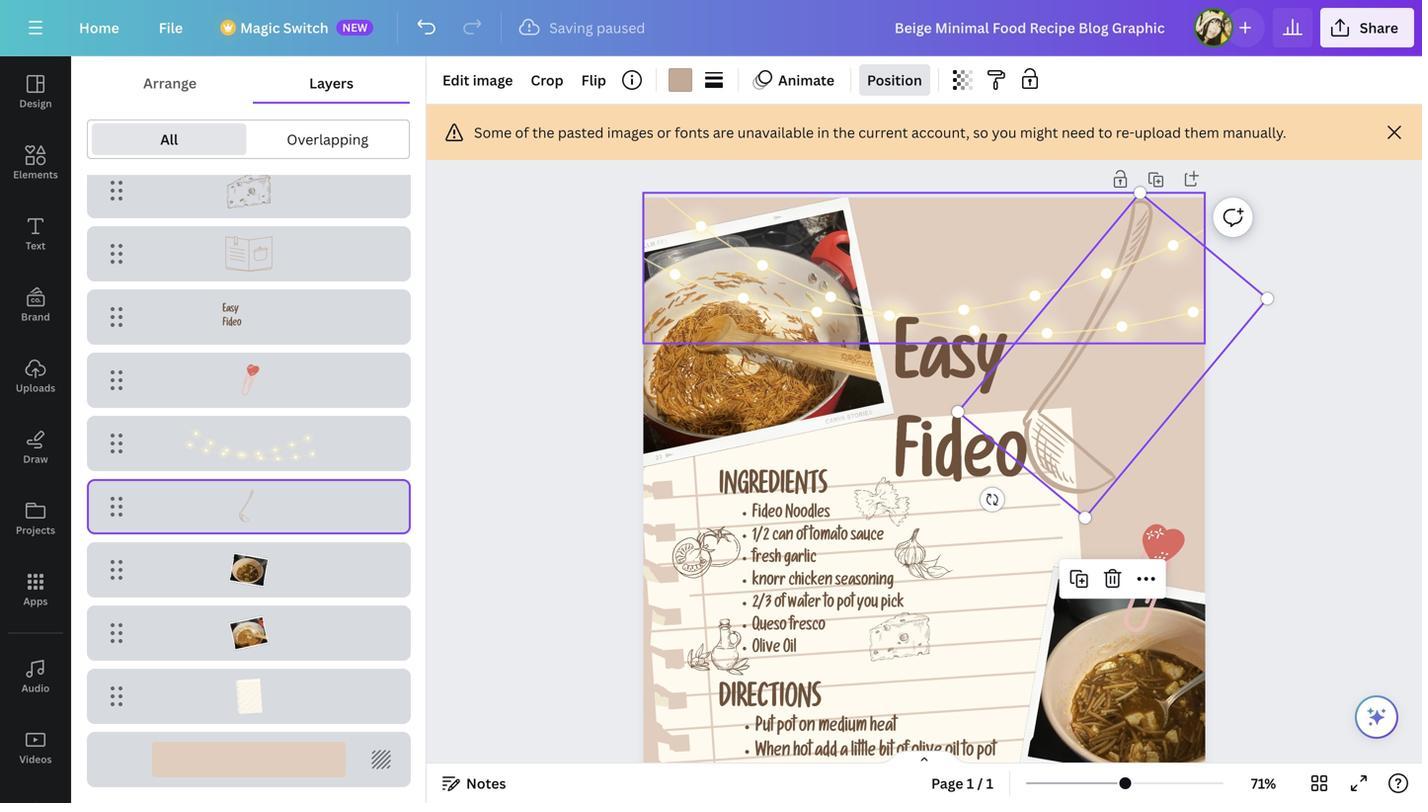 Task type: describe. For each thing, give the bounding box(es) containing it.
some
[[474, 123, 512, 142]]

71%
[[1251, 774, 1277, 793]]

canva assistant image
[[1365, 705, 1389, 729]]

1 horizontal spatial you
[[992, 123, 1017, 142]]

ingredients
[[719, 475, 828, 503]]

Design title text field
[[879, 8, 1186, 47]]

uploads
[[16, 381, 55, 395]]

saving paused status
[[510, 16, 655, 40]]

them
[[1185, 123, 1220, 142]]

2 horizontal spatial pot
[[977, 744, 996, 762]]

crop button
[[523, 64, 572, 96]]

noodles
[[786, 506, 830, 523]]

videos
[[19, 753, 52, 766]]

position
[[867, 71, 922, 89]]

page
[[932, 774, 964, 793]]

animate button
[[747, 64, 843, 96]]

medium
[[819, 719, 867, 737]]

arrange button
[[87, 64, 253, 102]]

elements button
[[0, 127, 71, 199]]

flip
[[581, 71, 606, 89]]

of right some
[[515, 123, 529, 142]]

pick
[[881, 596, 904, 613]]

Overlapping button
[[250, 123, 405, 155]]

olive
[[753, 641, 781, 658]]

position button
[[859, 64, 930, 96]]

pot inside fideo noodles 1/2 can of tomato sauce fresh garlic knorr chicken seasoning 2/3 of water to pot you pick queso fresco olive oil
[[837, 596, 855, 613]]

edit image
[[443, 71, 513, 89]]

All button
[[92, 123, 246, 155]]

1 the from the left
[[532, 123, 555, 142]]

sauce
[[851, 529, 884, 546]]

chicken
[[789, 574, 833, 591]]

of right "2/3"
[[775, 596, 785, 613]]

file
[[159, 18, 183, 37]]

2/3
[[753, 596, 772, 613]]

knorr
[[753, 574, 786, 591]]

can
[[773, 529, 794, 546]]

elements
[[13, 168, 58, 181]]

1 1 from the left
[[967, 774, 974, 793]]

apps
[[23, 595, 48, 608]]

side panel tab list
[[0, 56, 71, 803]]

2 the from the left
[[833, 123, 855, 142]]

add
[[815, 744, 837, 762]]

olive
[[912, 744, 942, 762]]

so
[[973, 123, 989, 142]]

notes
[[466, 774, 506, 793]]

water
[[788, 596, 821, 613]]

fideo for fideo
[[895, 429, 1028, 503]]

switch
[[283, 18, 329, 37]]

a
[[841, 744, 848, 762]]

0 horizontal spatial laddle icon image
[[232, 489, 266, 525]]

overlapping
[[287, 130, 369, 149]]

home link
[[63, 8, 135, 47]]

audio
[[21, 682, 50, 695]]

edit image button
[[435, 64, 521, 96]]

arrange
[[143, 74, 197, 92]]

to inside "put pot on medium heat when hot add a little bit of olive oil to pot"
[[963, 744, 974, 762]]

queso
[[753, 619, 787, 636]]

apps button
[[0, 554, 71, 625]]

are
[[713, 123, 734, 142]]

text
[[26, 239, 46, 252]]

brand
[[21, 310, 50, 324]]

need
[[1062, 123, 1095, 142]]

or
[[657, 123, 671, 142]]

bit
[[879, 744, 894, 762]]

saving
[[549, 18, 593, 37]]

magic
[[240, 18, 280, 37]]

magic switch
[[240, 18, 329, 37]]

animate
[[778, 71, 835, 89]]

image
[[473, 71, 513, 89]]

hot
[[794, 744, 812, 762]]

0 horizontal spatial fideo
[[223, 319, 242, 329]]

show pages image
[[877, 750, 972, 766]]

page 1 / 1
[[932, 774, 994, 793]]

pasted
[[558, 123, 604, 142]]

file button
[[143, 8, 199, 47]]

fonts
[[675, 123, 710, 142]]

uploads button
[[0, 341, 71, 412]]

layers
[[309, 74, 354, 92]]

images
[[607, 123, 654, 142]]

brand button
[[0, 270, 71, 341]]

1 horizontal spatial laddle icon image
[[958, 193, 1268, 518]]



Task type: locate. For each thing, give the bounding box(es) containing it.
0 vertical spatial fideo
[[223, 319, 242, 329]]

oil
[[783, 641, 797, 658]]

current
[[859, 123, 908, 142]]

0 horizontal spatial easy
[[223, 305, 239, 315]]

text button
[[0, 199, 71, 270]]

tomato
[[810, 529, 848, 546]]

the left pasted
[[532, 123, 555, 142]]

olive oil hand drawn image
[[688, 619, 750, 675]]

to inside fideo noodles 1/2 can of tomato sauce fresh garlic knorr chicken seasoning 2/3 of water to pot you pick queso fresco olive oil
[[824, 596, 835, 613]]

main menu bar
[[0, 0, 1422, 56]]

of right can
[[797, 529, 807, 546]]

unavailable
[[738, 123, 814, 142]]

flip button
[[574, 64, 614, 96]]

fideo
[[223, 319, 242, 329], [895, 429, 1028, 503], [753, 506, 783, 523]]

of inside "put pot on medium heat when hot add a little bit of olive oil to pot"
[[897, 744, 909, 762]]

0 vertical spatial pot
[[837, 596, 855, 613]]

pot down seasoning
[[837, 596, 855, 613]]

0 horizontal spatial the
[[532, 123, 555, 142]]

1 horizontal spatial 1
[[987, 774, 994, 793]]

0 horizontal spatial you
[[857, 596, 879, 613]]

1 vertical spatial to
[[824, 596, 835, 613]]

directions
[[719, 688, 822, 717]]

1 horizontal spatial easy
[[895, 331, 1008, 404]]

projects
[[16, 524, 55, 537]]

to right the water
[[824, 596, 835, 613]]

garlic
[[784, 551, 817, 568]]

1 vertical spatial fideo
[[895, 429, 1028, 503]]

pot
[[837, 596, 855, 613], [777, 719, 796, 737], [977, 744, 996, 762]]

1 vertical spatial easy
[[895, 331, 1008, 404]]

in
[[817, 123, 830, 142]]

oil
[[945, 744, 960, 762]]

1 vertical spatial pot
[[777, 719, 796, 737]]

upload
[[1135, 123, 1181, 142]]

2 vertical spatial to
[[963, 744, 974, 762]]

1 vertical spatial you
[[857, 596, 879, 613]]

easy inside easy fideo
[[223, 305, 239, 315]]

edit
[[443, 71, 470, 89]]

to right "oil"
[[963, 744, 974, 762]]

2 vertical spatial fideo
[[753, 506, 783, 523]]

fideo for fideo noodles 1/2 can of tomato sauce fresh garlic knorr chicken seasoning 2/3 of water to pot you pick queso fresco olive oil
[[753, 506, 783, 523]]

of
[[515, 123, 529, 142], [797, 529, 807, 546], [775, 596, 785, 613], [897, 744, 909, 762]]

re-
[[1116, 123, 1135, 142]]

1 horizontal spatial the
[[833, 123, 855, 142]]

pot up /
[[977, 744, 996, 762]]

fresh
[[753, 551, 782, 568]]

1 horizontal spatial to
[[963, 744, 974, 762]]

videos button
[[0, 712, 71, 783]]

you down seasoning
[[857, 596, 879, 613]]

new
[[342, 20, 368, 35]]

2 1 from the left
[[987, 774, 994, 793]]

share
[[1360, 18, 1399, 37]]

1 horizontal spatial pot
[[837, 596, 855, 613]]

account,
[[912, 123, 970, 142]]

manually.
[[1223, 123, 1287, 142]]

share button
[[1321, 8, 1415, 47]]

farfalle pasta illustration image
[[855, 477, 910, 526]]

little
[[851, 744, 876, 762]]

of right bit
[[897, 744, 909, 762]]

laddle icon image
[[958, 193, 1268, 518], [232, 489, 266, 525]]

0 horizontal spatial 1
[[967, 774, 974, 793]]

audio button
[[0, 641, 71, 712]]

crop
[[531, 71, 564, 89]]

draw
[[23, 452, 48, 466]]

fideo noodles 1/2 can of tomato sauce fresh garlic knorr chicken seasoning 2/3 of water to pot you pick queso fresco olive oil
[[753, 506, 904, 658]]

home
[[79, 18, 119, 37]]

all
[[160, 130, 178, 149]]

1 right /
[[987, 774, 994, 793]]

2 horizontal spatial to
[[1099, 123, 1113, 142]]

0 horizontal spatial pot
[[777, 719, 796, 737]]

71% button
[[1232, 768, 1296, 799]]

1 left /
[[967, 774, 974, 793]]

you inside fideo noodles 1/2 can of tomato sauce fresh garlic knorr chicken seasoning 2/3 of water to pot you pick queso fresco olive oil
[[857, 596, 879, 613]]

fideo inside fideo noodles 1/2 can of tomato sauce fresh garlic knorr chicken seasoning 2/3 of water to pot you pick queso fresco olive oil
[[753, 506, 783, 523]]

easy for easy fideo
[[223, 305, 239, 315]]

paused
[[597, 18, 645, 37]]

design
[[19, 97, 52, 110]]

layers button
[[253, 64, 410, 102]]

0 vertical spatial you
[[992, 123, 1017, 142]]

the right in
[[833, 123, 855, 142]]

seasoning
[[836, 574, 894, 591]]

to
[[1099, 123, 1113, 142], [824, 596, 835, 613], [963, 744, 974, 762]]

grey line cookbook icon isolated on white background. cooking book icon. recipe book. fork and knife icons. cutlery symbol.  vector illustration image
[[226, 236, 272, 272]]

notes button
[[435, 768, 514, 799]]

fresco
[[790, 619, 826, 636]]

on
[[799, 719, 816, 737]]

heat
[[870, 719, 897, 737]]

0 vertical spatial to
[[1099, 123, 1113, 142]]

might
[[1020, 123, 1058, 142]]

2 horizontal spatial fideo
[[895, 429, 1028, 503]]

draw button
[[0, 412, 71, 483]]

easy
[[223, 305, 239, 315], [895, 331, 1008, 404]]

easy for easy
[[895, 331, 1008, 404]]

2 vertical spatial pot
[[977, 744, 996, 762]]

1 horizontal spatial fideo
[[753, 506, 783, 523]]

the
[[532, 123, 555, 142], [833, 123, 855, 142]]

pot left on
[[777, 719, 796, 737]]

put pot on medium heat when hot add a little bit of olive oil to pot
[[756, 719, 996, 762]]

to left re-
[[1099, 123, 1113, 142]]

easy fideo
[[223, 305, 242, 329]]

design button
[[0, 56, 71, 127]]

you
[[992, 123, 1017, 142], [857, 596, 879, 613]]

saving paused
[[549, 18, 645, 37]]

projects button
[[0, 483, 71, 554]]

you right so
[[992, 123, 1017, 142]]

0 horizontal spatial to
[[824, 596, 835, 613]]

put
[[756, 719, 774, 737]]

/
[[978, 774, 983, 793]]

some of the pasted images or fonts are unavailable in the current account, so you might need to re-upload them manually.
[[474, 123, 1287, 142]]

#c8a994 image
[[669, 68, 692, 92], [669, 68, 692, 92]]

0 vertical spatial easy
[[223, 305, 239, 315]]



Task type: vqa. For each thing, say whether or not it's contained in the screenshot.
The 'Arrange' button
yes



